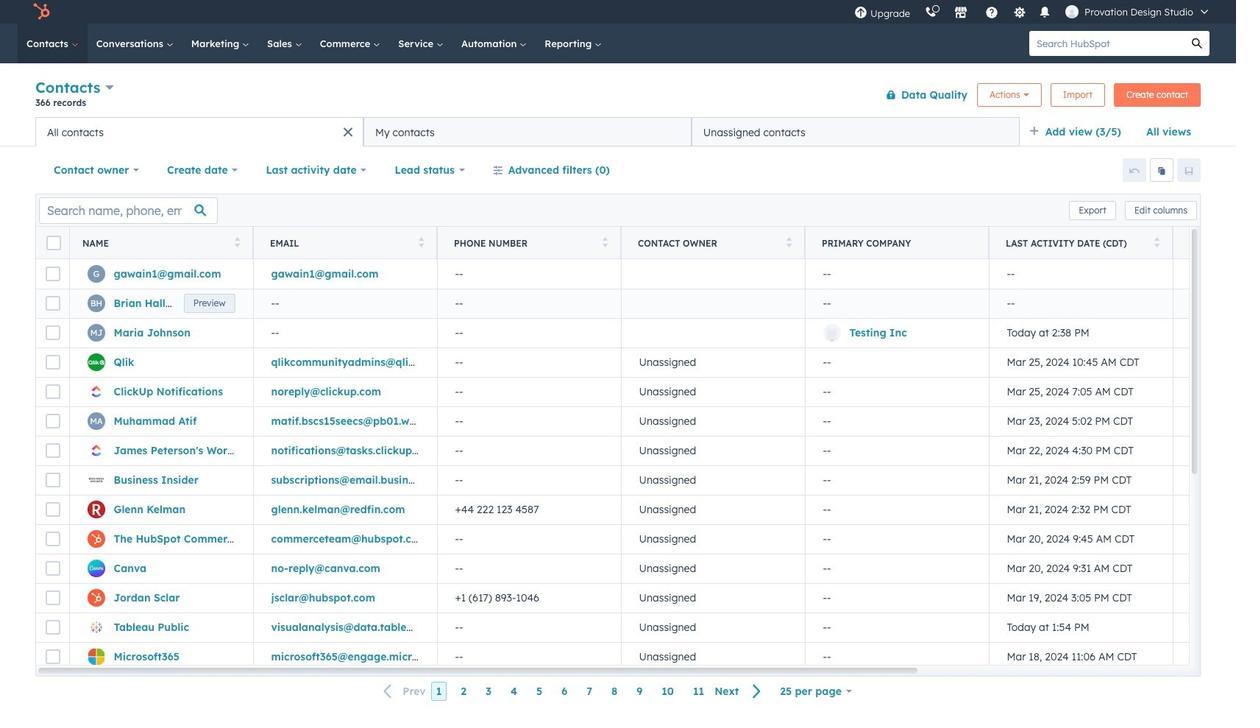 Task type: describe. For each thing, give the bounding box(es) containing it.
1 press to sort. image from the left
[[419, 237, 424, 247]]

2 press to sort. element from the left
[[419, 237, 424, 249]]

2 press to sort. image from the left
[[603, 237, 608, 247]]

james peterson image
[[1066, 5, 1079, 18]]

Search HubSpot search field
[[1030, 31, 1185, 56]]

Search name, phone, email addresses, or company search field
[[39, 197, 218, 223]]

pagination navigation
[[375, 682, 771, 701]]

5 press to sort. element from the left
[[1155, 237, 1160, 249]]



Task type: vqa. For each thing, say whether or not it's contained in the screenshot.
"Descending sort. Press to sort ascending." 'element'
no



Task type: locate. For each thing, give the bounding box(es) containing it.
4 press to sort. element from the left
[[787, 237, 792, 249]]

column header
[[805, 227, 990, 259]]

marketplaces image
[[955, 7, 968, 20]]

press to sort. image
[[234, 237, 240, 247], [1155, 237, 1160, 247]]

press to sort. image
[[419, 237, 424, 247], [603, 237, 608, 247], [787, 237, 792, 247]]

1 press to sort. element from the left
[[234, 237, 240, 249]]

1 horizontal spatial press to sort. image
[[1155, 237, 1160, 247]]

0 horizontal spatial press to sort. image
[[419, 237, 424, 247]]

3 press to sort. element from the left
[[603, 237, 608, 249]]

1 horizontal spatial press to sort. image
[[603, 237, 608, 247]]

2 horizontal spatial press to sort. image
[[787, 237, 792, 247]]

press to sort. element
[[234, 237, 240, 249], [419, 237, 424, 249], [603, 237, 608, 249], [787, 237, 792, 249], [1155, 237, 1160, 249]]

2 press to sort. image from the left
[[1155, 237, 1160, 247]]

1 press to sort. image from the left
[[234, 237, 240, 247]]

menu
[[848, 0, 1219, 24]]

3 press to sort. image from the left
[[787, 237, 792, 247]]

banner
[[35, 75, 1202, 117]]

0 horizontal spatial press to sort. image
[[234, 237, 240, 247]]



